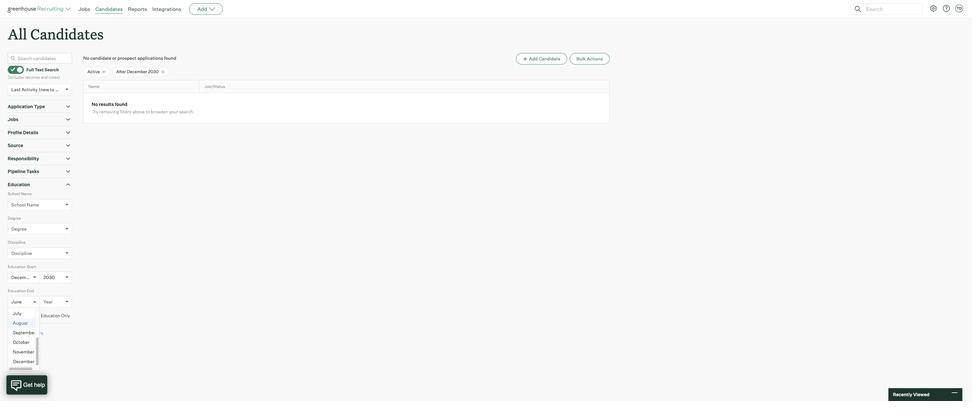 Task type: vqa. For each thing, say whether or not it's contained in the screenshot.
list box
yes



Task type: locate. For each thing, give the bounding box(es) containing it.
above
[[132, 109, 145, 115]]

found right applications
[[164, 55, 176, 61]]

1 vertical spatial no
[[92, 102, 98, 107]]

add inside add "popup button"
[[197, 6, 207, 12]]

school down the 'pipeline'
[[8, 192, 20, 197]]

to
[[50, 87, 54, 92], [146, 109, 150, 115]]

name down pipeline tasks at the top of page
[[21, 192, 32, 197]]

0 vertical spatial name
[[88, 84, 99, 89]]

0 horizontal spatial jobs
[[8, 117, 18, 122]]

integrations link
[[152, 6, 181, 12]]

found up filters
[[115, 102, 128, 107]]

june for first june option from right
[[11, 299, 22, 305]]

december for bottommost december option
[[13, 359, 34, 365]]

december option down education start at the left bottom of the page
[[11, 275, 33, 280]]

details
[[23, 130, 38, 135]]

1 vertical spatial jobs
[[8, 117, 18, 122]]

Most Recent Education Only checkbox
[[9, 313, 13, 318]]

0 vertical spatial candidates
[[95, 6, 123, 12]]

1 horizontal spatial 2030
[[148, 69, 159, 74]]

None field
[[8, 297, 14, 308]]

no for no results found try removing filters above to broaden your search.
[[92, 102, 98, 107]]

1 vertical spatial degree
[[11, 226, 27, 232]]

0 vertical spatial to
[[50, 87, 54, 92]]

application type
[[8, 104, 45, 109]]

candidates link
[[95, 6, 123, 12]]

1 horizontal spatial found
[[164, 55, 176, 61]]

after december 2030
[[116, 69, 159, 74]]

add inside the 'add candidate' "link"
[[529, 56, 538, 61]]

reports
[[128, 6, 147, 12]]

no
[[83, 55, 89, 61], [92, 102, 98, 107]]

applications
[[137, 55, 163, 61]]

last activity (new to old) option
[[11, 87, 64, 92]]

td button
[[954, 3, 964, 14]]

add candidate
[[529, 56, 560, 61]]

school name up degree element
[[11, 202, 39, 208]]

2030
[[148, 69, 159, 74], [43, 275, 55, 280]]

2 vertical spatial name
[[27, 202, 39, 208]]

1 horizontal spatial jobs
[[78, 6, 90, 12]]

recently
[[893, 392, 912, 398]]

notes)
[[48, 75, 60, 80]]

all candidates
[[8, 24, 104, 43]]

2030 down applications
[[148, 69, 159, 74]]

education down the 'pipeline'
[[8, 182, 30, 187]]

jobs up profile
[[8, 117, 18, 122]]

december for the top december option
[[11, 275, 33, 280]]

1 vertical spatial name
[[21, 192, 32, 197]]

0 vertical spatial add
[[197, 6, 207, 12]]

actions
[[587, 56, 603, 61]]

0 vertical spatial december
[[127, 69, 147, 74]]

add button
[[189, 3, 223, 15]]

reset filters
[[17, 331, 43, 336]]

to inside no results found try removing filters above to broaden your search.
[[146, 109, 150, 115]]

0 vertical spatial found
[[164, 55, 176, 61]]

2030 up year
[[43, 275, 55, 280]]

last
[[11, 87, 21, 92]]

october
[[13, 340, 30, 345]]

december down november on the bottom left of page
[[13, 359, 34, 365]]

december option down november on the bottom left of page
[[8, 357, 35, 367]]

education
[[8, 182, 30, 187], [8, 265, 26, 269], [8, 289, 26, 294], [41, 313, 60, 319]]

0 horizontal spatial found
[[115, 102, 128, 107]]

school name down the 'pipeline'
[[8, 192, 32, 197]]

0 horizontal spatial add
[[197, 6, 207, 12]]

old)
[[55, 87, 64, 92]]

broaden
[[151, 109, 168, 115]]

school
[[8, 192, 20, 197], [11, 202, 26, 208]]

found
[[164, 55, 176, 61], [115, 102, 128, 107]]

add for add candidate
[[529, 56, 538, 61]]

and
[[41, 75, 48, 80]]

no left candidate
[[83, 55, 89, 61]]

Search candidates field
[[8, 53, 72, 64]]

degree up discipline element
[[11, 226, 27, 232]]

september option
[[8, 328, 36, 338]]

bulk actions
[[576, 56, 603, 61]]

end
[[27, 289, 34, 294]]

candidates down jobs link
[[30, 24, 104, 43]]

education for education end
[[8, 289, 26, 294]]

name up degree element
[[27, 202, 39, 208]]

add
[[197, 6, 207, 12], [529, 56, 538, 61]]

june option
[[8, 299, 35, 309], [11, 299, 22, 305]]

2 vertical spatial december
[[13, 359, 34, 365]]

recent
[[26, 313, 40, 319]]

degree down school name element
[[8, 216, 21, 221]]

december down education start at the left bottom of the page
[[11, 275, 33, 280]]

december down "no candidate or prospect applications found"
[[127, 69, 147, 74]]

0 vertical spatial school
[[8, 192, 20, 197]]

discipline element
[[8, 240, 72, 264]]

1 vertical spatial december
[[11, 275, 33, 280]]

december
[[127, 69, 147, 74], [11, 275, 33, 280], [13, 359, 34, 365]]

no inside no results found try removing filters above to broaden your search.
[[92, 102, 98, 107]]

to right above
[[146, 109, 150, 115]]

most
[[16, 313, 25, 319]]

school name
[[8, 192, 32, 197], [11, 202, 39, 208]]

no up try
[[92, 102, 98, 107]]

1 horizontal spatial to
[[146, 109, 150, 115]]

add candidate link
[[516, 53, 567, 65]]

1 vertical spatial discipline
[[11, 251, 32, 256]]

june
[[11, 299, 22, 305], [13, 301, 23, 307]]

discipline
[[8, 240, 26, 245], [11, 251, 32, 256]]

november
[[13, 349, 34, 355]]

jobs
[[78, 6, 90, 12], [8, 117, 18, 122]]

source
[[8, 143, 23, 148]]

your
[[169, 109, 178, 115]]

application
[[8, 104, 33, 109]]

text
[[35, 67, 44, 72]]

prospect
[[118, 55, 136, 61]]

td button
[[955, 5, 963, 12]]

name
[[88, 84, 99, 89], [21, 192, 32, 197], [27, 202, 39, 208]]

viewed
[[913, 392, 930, 398]]

checkmark image
[[11, 67, 15, 72]]

profile details
[[8, 130, 38, 135]]

list box containing june
[[8, 299, 40, 372]]

reset
[[17, 331, 29, 336]]

to left old)
[[50, 87, 54, 92]]

1 vertical spatial add
[[529, 56, 538, 61]]

full text search (includes resumes and notes)
[[8, 67, 60, 80]]

education left start
[[8, 265, 26, 269]]

name down active on the left of the page
[[88, 84, 99, 89]]

degree
[[8, 216, 21, 221], [11, 226, 27, 232]]

pipeline tasks
[[8, 169, 39, 174]]

0 vertical spatial no
[[83, 55, 89, 61]]

0 horizontal spatial no
[[83, 55, 89, 61]]

full
[[26, 67, 34, 72]]

most recent education only
[[16, 313, 70, 319]]

school up degree element
[[11, 202, 26, 208]]

candidates
[[95, 6, 123, 12], [30, 24, 104, 43]]

list box
[[8, 299, 40, 372]]

december inside december option
[[13, 359, 34, 365]]

removing
[[99, 109, 119, 115]]

1 vertical spatial 2030
[[43, 275, 55, 280]]

education left end
[[8, 289, 26, 294]]

june inside option
[[13, 301, 23, 307]]

1 vertical spatial school
[[11, 202, 26, 208]]

1 horizontal spatial add
[[529, 56, 538, 61]]

0 vertical spatial discipline
[[8, 240, 26, 245]]

december option
[[11, 275, 33, 280], [8, 357, 35, 367]]

1 vertical spatial found
[[115, 102, 128, 107]]

job/status
[[204, 84, 225, 89]]

candidates right jobs link
[[95, 6, 123, 12]]

jobs left candidates link
[[78, 6, 90, 12]]

1 vertical spatial to
[[146, 109, 150, 115]]

last activity (new to old)
[[11, 87, 64, 92]]

found inside no results found try removing filters above to broaden your search.
[[115, 102, 128, 107]]

1 horizontal spatial no
[[92, 102, 98, 107]]



Task type: describe. For each thing, give the bounding box(es) containing it.
no candidate or prospect applications found
[[83, 55, 176, 61]]

0 vertical spatial december option
[[11, 275, 33, 280]]

active
[[87, 69, 100, 74]]

reports link
[[128, 6, 147, 12]]

school name element
[[8, 191, 72, 215]]

integrations
[[152, 6, 181, 12]]

august
[[13, 321, 28, 326]]

september
[[13, 330, 36, 336]]

1 vertical spatial school name
[[11, 202, 39, 208]]

bulk
[[576, 56, 586, 61]]

pipeline
[[8, 169, 25, 174]]

degree element
[[8, 215, 72, 240]]

td
[[957, 6, 962, 11]]

Search text field
[[864, 4, 916, 14]]

start
[[27, 265, 36, 269]]

resumes
[[25, 75, 40, 80]]

1 vertical spatial candidates
[[30, 24, 104, 43]]

august option
[[8, 319, 35, 328]]

candidate
[[539, 56, 560, 61]]

results
[[99, 102, 114, 107]]

education for education
[[8, 182, 30, 187]]

responsibility
[[8, 156, 39, 161]]

tasks
[[26, 169, 39, 174]]

filters
[[120, 109, 131, 115]]

0 horizontal spatial to
[[50, 87, 54, 92]]

1 vertical spatial december option
[[8, 357, 35, 367]]

0 vertical spatial degree
[[8, 216, 21, 221]]

(new
[[39, 87, 49, 92]]

type
[[34, 104, 45, 109]]

recently viewed
[[893, 392, 930, 398]]

2030 option
[[43, 275, 55, 280]]

search.
[[179, 109, 194, 115]]

october option
[[8, 338, 35, 348]]

or
[[112, 55, 117, 61]]

june for 1st june option from left
[[13, 301, 23, 307]]

0 vertical spatial jobs
[[78, 6, 90, 12]]

july
[[13, 311, 21, 316]]

education start
[[8, 265, 36, 269]]

year
[[43, 299, 53, 305]]

november option
[[8, 348, 35, 357]]

0 vertical spatial school name
[[8, 192, 32, 197]]

1 june option from the left
[[8, 299, 35, 309]]

candidate
[[90, 55, 111, 61]]

july option
[[8, 309, 35, 319]]

education down year
[[41, 313, 60, 319]]

2 june option from the left
[[11, 299, 22, 305]]

education end
[[8, 289, 34, 294]]

no for no candidate or prospect applications found
[[83, 55, 89, 61]]

configure image
[[930, 5, 937, 12]]

only
[[61, 313, 70, 319]]

0 vertical spatial 2030
[[148, 69, 159, 74]]

after
[[116, 69, 126, 74]]

0 horizontal spatial 2030
[[43, 275, 55, 280]]

bulk actions link
[[570, 53, 610, 65]]

jobs link
[[78, 6, 90, 12]]

try
[[92, 109, 98, 115]]

profile
[[8, 130, 22, 135]]

all
[[8, 24, 27, 43]]

activity
[[21, 87, 38, 92]]

no results found try removing filters above to broaden your search.
[[92, 102, 194, 115]]

search
[[45, 67, 59, 72]]

greenhouse recruiting image
[[8, 5, 66, 13]]

education for education start
[[8, 265, 26, 269]]

reset filters button
[[8, 327, 46, 339]]

filters
[[30, 331, 43, 336]]

(includes
[[8, 75, 24, 80]]

add for add
[[197, 6, 207, 12]]



